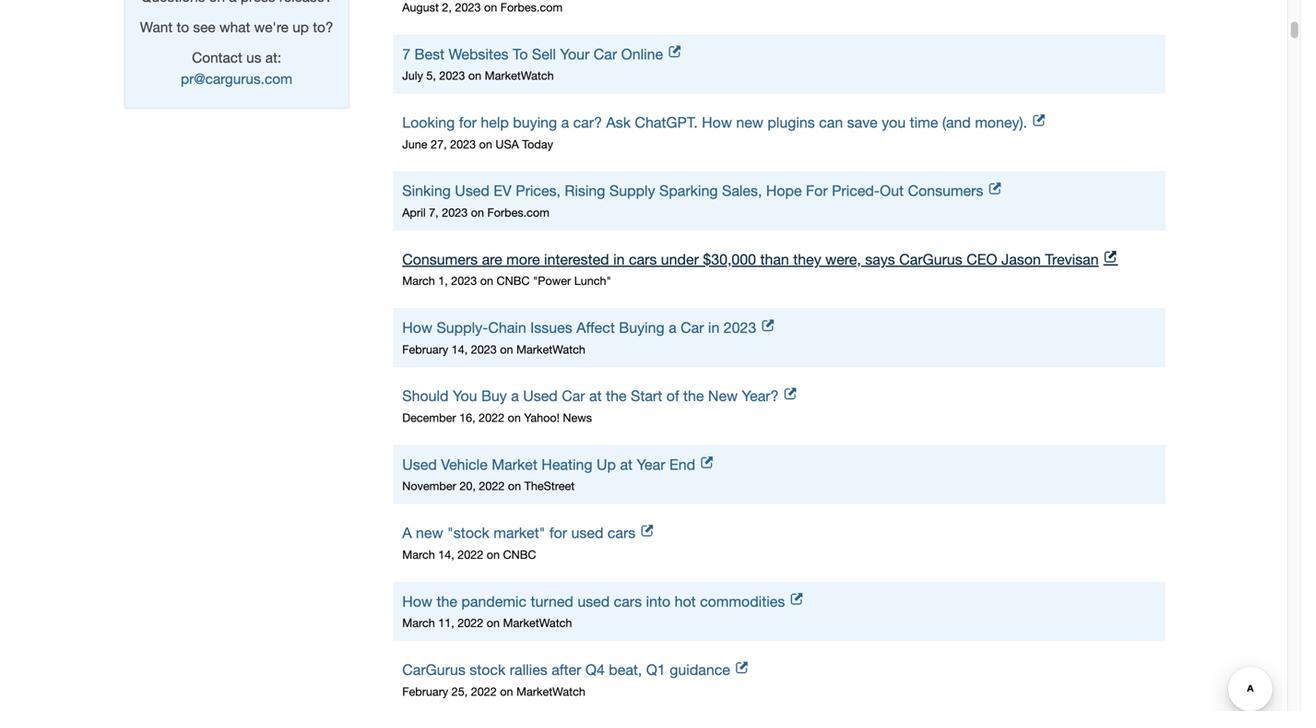 Task type: describe. For each thing, give the bounding box(es) containing it.
1 vertical spatial cargurus
[[402, 661, 466, 678]]

you
[[453, 388, 477, 405]]

guidance
[[670, 661, 730, 678]]

0 horizontal spatial in
[[613, 251, 625, 268]]

market
[[492, 456, 538, 473]]

1 horizontal spatial for
[[550, 524, 567, 541]]

on for market
[[508, 479, 521, 493]]

7 best websites to sell your car online link
[[402, 44, 1156, 65]]

used vehicle market heating up at year end
[[402, 456, 695, 473]]

hot
[[675, 593, 696, 610]]

1 vertical spatial cars
[[608, 524, 636, 541]]

year?
[[742, 388, 779, 405]]

a inside how supply-chain issues affect buying a car in 2023 link
[[669, 319, 677, 336]]

on for more
[[480, 274, 493, 287]]

a inside should you buy a used car at the start of the new year? link
[[511, 388, 519, 405]]

0 horizontal spatial at
[[589, 388, 602, 405]]

march for a
[[402, 548, 435, 561]]

used inside sinking used ev prices, rising supply sparking sales, hope for priced-out consumers link
[[455, 182, 490, 199]]

jason
[[1002, 251, 1041, 268]]

q4
[[585, 661, 605, 678]]

out
[[880, 182, 904, 199]]

27,
[[431, 137, 447, 151]]

contact
[[192, 49, 242, 66]]

$30,000
[[703, 251, 756, 268]]

cnbc for "stock
[[503, 548, 536, 561]]

news
[[563, 411, 592, 424]]

marketwatch for to
[[485, 69, 554, 82]]

february for cargurus
[[402, 685, 448, 698]]

on for help
[[479, 137, 492, 151]]

prices,
[[516, 182, 561, 199]]

on for buy
[[508, 411, 521, 424]]

says
[[865, 251, 895, 268]]

end
[[669, 456, 695, 473]]

start
[[631, 388, 662, 405]]

march 11, 2022 on marketwatch
[[402, 616, 572, 630]]

april
[[402, 206, 426, 219]]

0 horizontal spatial consumers
[[402, 251, 478, 268]]

yahoo!
[[524, 411, 560, 424]]

2023 for best
[[439, 69, 465, 82]]

than
[[760, 251, 789, 268]]

november 20, 2022 on thestreet
[[402, 479, 575, 493]]

looking for help buying a car? ask chatgpt. how new plugins can save you time (and money).
[[402, 114, 1027, 131]]

1 vertical spatial car
[[681, 319, 704, 336]]

march for how
[[402, 616, 435, 630]]

on for "stock
[[487, 548, 500, 561]]

to?
[[313, 19, 333, 35]]

july 5, 2023 on marketwatch
[[402, 69, 554, 82]]

25,
[[452, 685, 468, 698]]

rallies
[[510, 661, 548, 678]]

on for websites
[[468, 69, 482, 82]]

2022 for rallies
[[471, 685, 497, 698]]

were,
[[825, 251, 861, 268]]

ceo
[[967, 251, 997, 268]]

20,
[[460, 479, 476, 493]]

7
[[402, 45, 410, 62]]

february for how
[[402, 342, 448, 356]]

2022 for pandemic
[[458, 616, 483, 630]]

chatgpt.
[[635, 114, 698, 131]]

we're
[[254, 19, 289, 35]]

marketwatch for turned
[[503, 616, 572, 630]]

marketwatch for issues
[[516, 342, 585, 356]]

online
[[621, 45, 663, 62]]

vehicle
[[441, 456, 488, 473]]

used inside used vehicle market heating up at year end link
[[402, 456, 437, 473]]

march 14, 2022 on cnbc
[[402, 548, 536, 561]]

2022 for "stock
[[458, 548, 483, 561]]

0 vertical spatial cargurus
[[899, 251, 963, 268]]

looking
[[402, 114, 455, 131]]

commodities
[[700, 593, 785, 610]]

on for ev
[[471, 206, 484, 219]]

december 16, 2022 on yahoo! news
[[402, 411, 592, 424]]

q1
[[646, 661, 666, 678]]

trevisan
[[1045, 251, 1099, 268]]

1 vertical spatial at
[[620, 456, 633, 473]]

0 horizontal spatial the
[[437, 593, 457, 610]]

to
[[513, 45, 528, 62]]

under
[[661, 251, 699, 268]]

11,
[[438, 616, 454, 630]]

november
[[402, 479, 456, 493]]

2,
[[442, 0, 452, 14]]

1 horizontal spatial in
[[708, 319, 720, 336]]

us
[[246, 49, 261, 66]]

"power
[[533, 274, 571, 287]]

they
[[793, 251, 821, 268]]

pr@cargurus.com link
[[181, 71, 293, 87]]

june
[[402, 137, 428, 151]]

how supply-chain issues affect buying a car in 2023 link
[[402, 317, 1156, 338]]

a inside looking for help buying a car? ask chatgpt. how new plugins can save you time (and money). 'link'
[[561, 114, 569, 131]]

year
[[637, 456, 665, 473]]

today
[[522, 137, 553, 151]]

beat,
[[609, 661, 642, 678]]

2 horizontal spatial the
[[683, 388, 704, 405]]

consumers are more interested in cars under $30,000 than they were, says cargurus ceo jason trevisan
[[402, 251, 1099, 268]]

march 1, 2023 on cnbc "power lunch"
[[402, 274, 611, 287]]

buying
[[513, 114, 557, 131]]

sinking used ev prices, rising supply sparking sales, hope for priced-out consumers link
[[402, 180, 1156, 201]]

best
[[415, 45, 445, 62]]

turned
[[531, 593, 574, 610]]

supply-
[[437, 319, 488, 336]]

0 horizontal spatial new
[[416, 524, 443, 541]]

how for how the pandemic turned used cars into hot commodities
[[402, 593, 433, 610]]

cars for in
[[629, 251, 657, 268]]

interested
[[544, 251, 609, 268]]

5,
[[426, 69, 436, 82]]

1 horizontal spatial car
[[594, 45, 617, 62]]

marketwatch for after
[[516, 685, 585, 698]]

august
[[402, 0, 439, 14]]

sell
[[532, 45, 556, 62]]

supply
[[609, 182, 655, 199]]

february 14, 2023 on marketwatch
[[402, 342, 585, 356]]

pr@cargurus.com
[[181, 71, 293, 87]]

used vehicle market heating up at year end link
[[402, 454, 1156, 475]]



Task type: vqa. For each thing, say whether or not it's contained in the screenshot.
the leftmost the a
yes



Task type: locate. For each thing, give the bounding box(es) containing it.
new left plugins
[[736, 114, 763, 131]]

march left 1,
[[402, 274, 435, 287]]

on left usa
[[479, 137, 492, 151]]

a
[[402, 524, 412, 541]]

used down thestreet
[[571, 524, 603, 541]]

cars for used
[[614, 593, 642, 610]]

on left yahoo!
[[508, 411, 521, 424]]

used up april 7, 2023 on forbes.com
[[455, 182, 490, 199]]

(and
[[942, 114, 971, 131]]

plugins
[[768, 114, 815, 131]]

0 vertical spatial consumers
[[908, 182, 983, 199]]

april 7, 2023 on forbes.com
[[402, 206, 550, 219]]

hope
[[766, 182, 802, 199]]

car right your
[[594, 45, 617, 62]]

sparking
[[659, 182, 718, 199]]

0 horizontal spatial used
[[402, 456, 437, 473]]

priced-
[[832, 182, 880, 199]]

the up 11,
[[437, 593, 457, 610]]

2023 right 7,
[[442, 206, 468, 219]]

0 vertical spatial march
[[402, 274, 435, 287]]

a new "stock market" for used cars
[[402, 524, 636, 541]]

new
[[708, 388, 738, 405]]

on down market
[[508, 479, 521, 493]]

used right 'turned'
[[578, 593, 610, 610]]

2 march from the top
[[402, 548, 435, 561]]

at
[[589, 388, 602, 405], [620, 456, 633, 473]]

how right chatgpt. at top
[[702, 114, 732, 131]]

of
[[666, 388, 679, 405]]

in right interested
[[613, 251, 625, 268]]

march for consumers
[[402, 274, 435, 287]]

on for rallies
[[500, 685, 513, 698]]

1 vertical spatial new
[[416, 524, 443, 541]]

a right the buy
[[511, 388, 519, 405]]

pandemic
[[461, 593, 527, 610]]

1 vertical spatial forbes.com
[[487, 206, 550, 219]]

1 vertical spatial 14,
[[438, 548, 454, 561]]

2 horizontal spatial used
[[523, 388, 558, 405]]

2023 for used
[[442, 206, 468, 219]]

websites
[[449, 45, 509, 62]]

new right a
[[416, 524, 443, 541]]

into
[[646, 593, 671, 610]]

marketwatch down cargurus stock rallies after q4 beat, q1 guidance
[[516, 685, 585, 698]]

2023 for for
[[450, 137, 476, 151]]

used up yahoo!
[[523, 388, 558, 405]]

ask
[[606, 114, 631, 131]]

cars left under
[[629, 251, 657, 268]]

sales,
[[722, 182, 762, 199]]

rising
[[565, 182, 605, 199]]

2023 down $30,000
[[724, 319, 756, 336]]

on down the are
[[480, 274, 493, 287]]

1 vertical spatial how
[[402, 319, 433, 336]]

a
[[561, 114, 569, 131], [669, 319, 677, 336], [511, 388, 519, 405]]

on down pandemic
[[487, 616, 500, 630]]

for
[[459, 114, 477, 131], [550, 524, 567, 541]]

2 vertical spatial car
[[562, 388, 585, 405]]

for inside 'link'
[[459, 114, 477, 131]]

the right of
[[683, 388, 704, 405]]

0 vertical spatial how
[[702, 114, 732, 131]]

how inside 'link'
[[702, 114, 732, 131]]

for
[[806, 182, 828, 199]]

on down websites
[[468, 69, 482, 82]]

0 horizontal spatial a
[[511, 388, 519, 405]]

car up news at the left bottom
[[562, 388, 585, 405]]

0 vertical spatial february
[[402, 342, 448, 356]]

forbes.com
[[500, 0, 563, 14], [487, 206, 550, 219]]

the left start
[[606, 388, 627, 405]]

buying
[[619, 319, 665, 336]]

14, for supply-
[[452, 342, 468, 356]]

car right buying
[[681, 319, 704, 336]]

new inside 'link'
[[736, 114, 763, 131]]

2 vertical spatial used
[[402, 456, 437, 473]]

in
[[613, 251, 625, 268], [708, 319, 720, 336]]

on down chain
[[500, 342, 513, 356]]

1 vertical spatial used
[[523, 388, 558, 405]]

2 february from the top
[[402, 685, 448, 698]]

forbes.com for april 7, 2023 on forbes.com
[[487, 206, 550, 219]]

0 vertical spatial a
[[561, 114, 569, 131]]

how for how supply-chain issues affect buying a car in 2023
[[402, 319, 433, 336]]

7,
[[429, 206, 439, 219]]

1 vertical spatial consumers
[[402, 251, 478, 268]]

1 horizontal spatial cargurus
[[899, 251, 963, 268]]

june 27, 2023 on usa today
[[402, 137, 553, 151]]

on for pandemic
[[487, 616, 500, 630]]

lunch"
[[574, 274, 611, 287]]

the
[[606, 388, 627, 405], [683, 388, 704, 405], [437, 593, 457, 610]]

1 vertical spatial cnbc
[[503, 548, 536, 561]]

1 horizontal spatial the
[[606, 388, 627, 405]]

0 vertical spatial cars
[[629, 251, 657, 268]]

february down supply-
[[402, 342, 448, 356]]

2022 for buy
[[479, 411, 505, 424]]

at up news at the left bottom
[[589, 388, 602, 405]]

2023 down supply-
[[471, 342, 497, 356]]

2022 right 11,
[[458, 616, 483, 630]]

on down stock
[[500, 685, 513, 698]]

2023 right 2,
[[455, 0, 481, 14]]

at:
[[265, 49, 281, 66]]

heating
[[542, 456, 593, 473]]

2 vertical spatial a
[[511, 388, 519, 405]]

2022 down stock
[[471, 685, 497, 698]]

july
[[402, 69, 423, 82]]

marketwatch down 'turned'
[[503, 616, 572, 630]]

2023 right 27,
[[450, 137, 476, 151]]

you
[[882, 114, 906, 131]]

used up november
[[402, 456, 437, 473]]

for up june 27, 2023 on usa today
[[459, 114, 477, 131]]

1 horizontal spatial consumers
[[908, 182, 983, 199]]

forbes.com for august 2, 2023 on forbes.com
[[500, 0, 563, 14]]

should
[[402, 388, 449, 405]]

march down a
[[402, 548, 435, 561]]

how
[[702, 114, 732, 131], [402, 319, 433, 336], [402, 593, 433, 610]]

cars down 'up'
[[608, 524, 636, 541]]

2 horizontal spatial a
[[669, 319, 677, 336]]

0 vertical spatial cnbc
[[497, 274, 530, 287]]

2 vertical spatial march
[[402, 616, 435, 630]]

14,
[[452, 342, 468, 356], [438, 548, 454, 561]]

how the pandemic turned used cars into hot commodities
[[402, 593, 785, 610]]

0 vertical spatial forbes.com
[[500, 0, 563, 14]]

on for chain
[[500, 342, 513, 356]]

0 vertical spatial used
[[455, 182, 490, 199]]

december
[[402, 411, 456, 424]]

cargurus right says
[[899, 251, 963, 268]]

1 vertical spatial march
[[402, 548, 435, 561]]

a new "stock market" for used cars link
[[402, 523, 1156, 544]]

want
[[140, 19, 173, 35]]

august 2, 2023 on forbes.com
[[402, 0, 563, 14]]

1 vertical spatial used
[[578, 593, 610, 610]]

consumers up 1,
[[402, 251, 478, 268]]

"stock
[[447, 524, 490, 541]]

1 february from the top
[[402, 342, 448, 356]]

february left 25,
[[402, 685, 448, 698]]

2022 right 20,
[[479, 479, 505, 493]]

0 horizontal spatial for
[[459, 114, 477, 131]]

0 horizontal spatial car
[[562, 388, 585, 405]]

on down "stock
[[487, 548, 500, 561]]

save
[[847, 114, 878, 131]]

0 vertical spatial new
[[736, 114, 763, 131]]

chain
[[488, 319, 526, 336]]

2023 for supply-
[[471, 342, 497, 356]]

1 horizontal spatial at
[[620, 456, 633, 473]]

2023 right 5,
[[439, 69, 465, 82]]

cars left into
[[614, 593, 642, 610]]

1 horizontal spatial used
[[455, 182, 490, 199]]

consumers are more interested in cars under $30,000 than they were, says cargurus ceo jason trevisan link
[[402, 249, 1156, 270]]

cnbc down more at left
[[497, 274, 530, 287]]

0 vertical spatial car
[[594, 45, 617, 62]]

cnbc down market"
[[503, 548, 536, 561]]

1 march from the top
[[402, 274, 435, 287]]

march left 11,
[[402, 616, 435, 630]]

0 vertical spatial in
[[613, 251, 625, 268]]

how down a
[[402, 593, 433, 610]]

2022 down the buy
[[479, 411, 505, 424]]

your
[[560, 45, 590, 62]]

used
[[455, 182, 490, 199], [523, 388, 558, 405], [402, 456, 437, 473]]

on right 7,
[[471, 206, 484, 219]]

cnbc for more
[[497, 274, 530, 287]]

1 horizontal spatial new
[[736, 114, 763, 131]]

used inside should you buy a used car at the start of the new year? link
[[523, 388, 558, 405]]

buy
[[481, 388, 507, 405]]

february 25, 2022 on marketwatch
[[402, 685, 585, 698]]

14, down "stock
[[438, 548, 454, 561]]

14, for new
[[438, 548, 454, 561]]

affect
[[576, 319, 615, 336]]

0 vertical spatial 14,
[[452, 342, 468, 356]]

forbes.com down 'ev'
[[487, 206, 550, 219]]

3 march from the top
[[402, 616, 435, 630]]

february
[[402, 342, 448, 356], [402, 685, 448, 698]]

cargurus up 25,
[[402, 661, 466, 678]]

2023 right 1,
[[451, 274, 477, 287]]

cnbc
[[497, 274, 530, 287], [503, 548, 536, 561]]

1 vertical spatial february
[[402, 685, 448, 698]]

for right market"
[[550, 524, 567, 541]]

how supply-chain issues affect buying a car in 2023
[[402, 319, 756, 336]]

car
[[594, 45, 617, 62], [681, 319, 704, 336], [562, 388, 585, 405]]

march
[[402, 274, 435, 287], [402, 548, 435, 561], [402, 616, 435, 630]]

how left supply-
[[402, 319, 433, 336]]

in up new
[[708, 319, 720, 336]]

1 horizontal spatial a
[[561, 114, 569, 131]]

2022 for market
[[479, 479, 505, 493]]

2 horizontal spatial car
[[681, 319, 704, 336]]

up
[[293, 19, 309, 35]]

2 vertical spatial cars
[[614, 593, 642, 610]]

1 vertical spatial a
[[669, 319, 677, 336]]

see
[[193, 19, 215, 35]]

to
[[177, 19, 189, 35]]

0 horizontal spatial cargurus
[[402, 661, 466, 678]]

1 vertical spatial for
[[550, 524, 567, 541]]

a right buying
[[669, 319, 677, 336]]

0 vertical spatial used
[[571, 524, 603, 541]]

0 vertical spatial at
[[589, 388, 602, 405]]

after
[[552, 661, 581, 678]]

at right 'up'
[[620, 456, 633, 473]]

marketwatch down to
[[485, 69, 554, 82]]

2 vertical spatial how
[[402, 593, 433, 610]]

2022 down "stock
[[458, 548, 483, 561]]

1 vertical spatial in
[[708, 319, 720, 336]]

forbes.com up 7 best websites to sell your car online
[[500, 0, 563, 14]]

marketwatch down issues
[[516, 342, 585, 356]]

0 vertical spatial for
[[459, 114, 477, 131]]

usa
[[496, 137, 519, 151]]

on right 2,
[[484, 0, 497, 14]]

market"
[[494, 524, 545, 541]]

issues
[[530, 319, 572, 336]]

a left car?
[[561, 114, 569, 131]]

what
[[219, 19, 250, 35]]

consumers right out
[[908, 182, 983, 199]]

7 best websites to sell your car online
[[402, 45, 663, 62]]

thestreet
[[524, 479, 575, 493]]

on
[[484, 0, 497, 14], [468, 69, 482, 82], [479, 137, 492, 151], [471, 206, 484, 219], [480, 274, 493, 287], [500, 342, 513, 356], [508, 411, 521, 424], [508, 479, 521, 493], [487, 548, 500, 561], [487, 616, 500, 630], [500, 685, 513, 698]]

sinking used ev prices, rising supply sparking sales, hope for priced-out consumers
[[402, 182, 983, 199]]

up
[[597, 456, 616, 473]]

14, down supply-
[[452, 342, 468, 356]]

2023 for are
[[451, 274, 477, 287]]

car?
[[573, 114, 602, 131]]

want to see what we're up to?
[[140, 19, 333, 35]]



